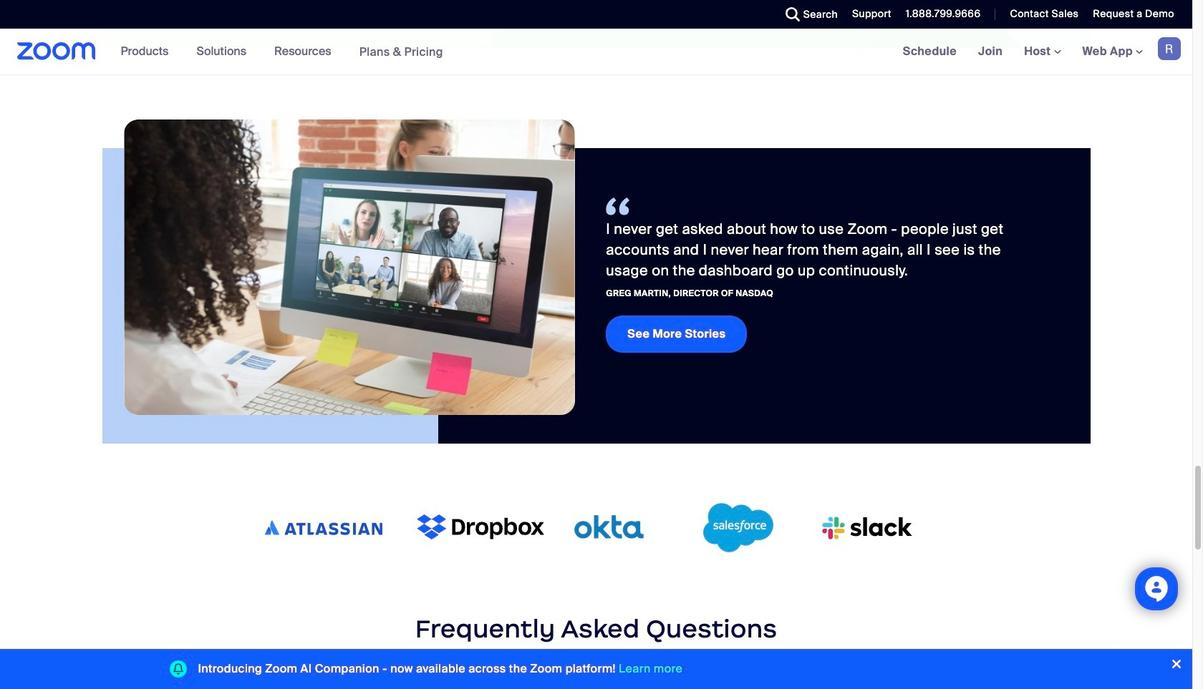 Task type: describe. For each thing, give the bounding box(es) containing it.
zoom logo image
[[17, 42, 96, 60]]

profile picture image
[[1159, 37, 1181, 60]]

product information navigation
[[110, 29, 454, 75]]



Task type: locate. For each thing, give the bounding box(es) containing it.
zoom virtual meeting software image
[[124, 120, 575, 415]]

meetings navigation
[[892, 29, 1193, 75]]

banner
[[0, 29, 1193, 75]]



Task type: vqa. For each thing, say whether or not it's contained in the screenshot.
THE FREE AND PAID SUBSCRIBERS CAN RECORD AND STORE EACH MEETING OR AUDIO FILE ON A LOCAL COMPUTER.
no



